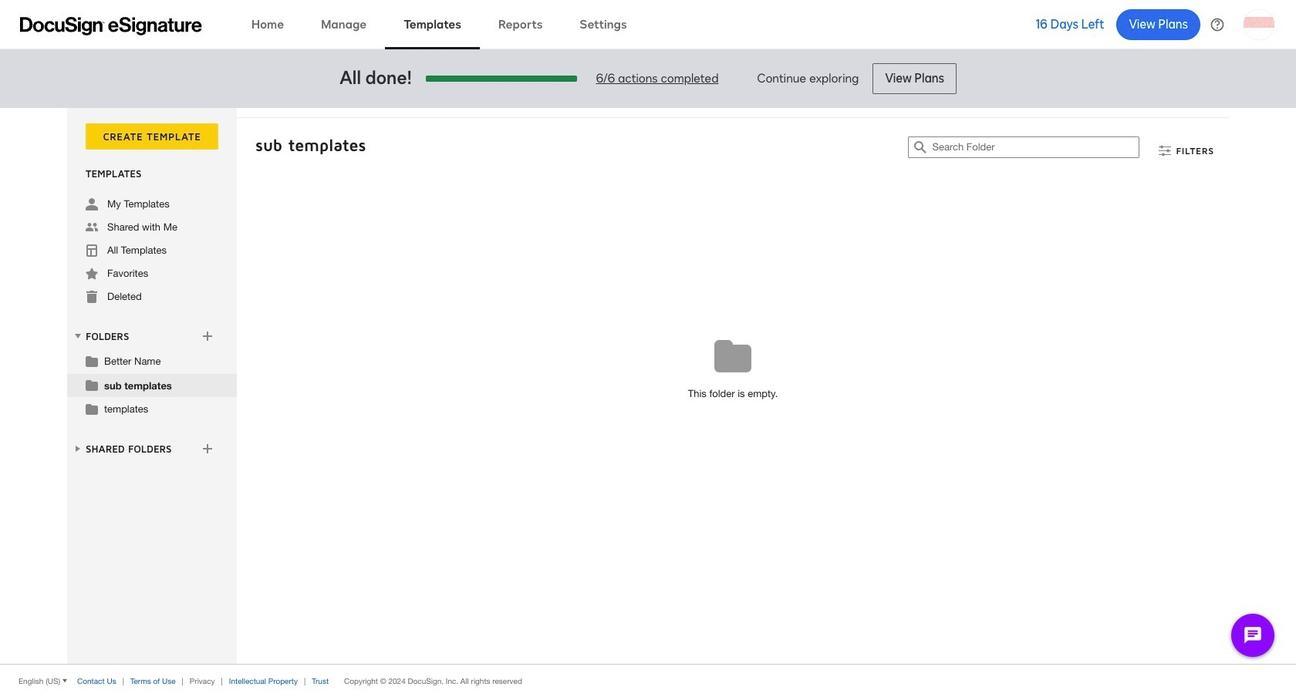 Task type: describe. For each thing, give the bounding box(es) containing it.
Search Folder text field
[[933, 137, 1140, 157]]

docusign esignature image
[[20, 17, 202, 35]]

your uploaded profile image image
[[1244, 9, 1275, 40]]

3 folder image from the top
[[86, 403, 98, 415]]

view shared folders image
[[72, 443, 84, 455]]

trash image
[[86, 291, 98, 303]]

star filled image
[[86, 268, 98, 280]]

view folders image
[[72, 330, 84, 343]]



Task type: locate. For each thing, give the bounding box(es) containing it.
shared image
[[86, 222, 98, 234]]

folder image
[[86, 355, 98, 367], [86, 379, 98, 391], [86, 403, 98, 415]]

1 folder image from the top
[[86, 355, 98, 367]]

2 vertical spatial folder image
[[86, 403, 98, 415]]

2 folder image from the top
[[86, 379, 98, 391]]

0 vertical spatial folder image
[[86, 355, 98, 367]]

user image
[[86, 198, 98, 211]]

more info region
[[0, 665, 1297, 698]]

templates image
[[86, 245, 98, 257]]

secondary navigation region
[[67, 108, 1234, 665]]

1 vertical spatial folder image
[[86, 379, 98, 391]]



Task type: vqa. For each thing, say whether or not it's contained in the screenshot.
first folder icon from the bottom of the the Secondary Navigation region
yes



